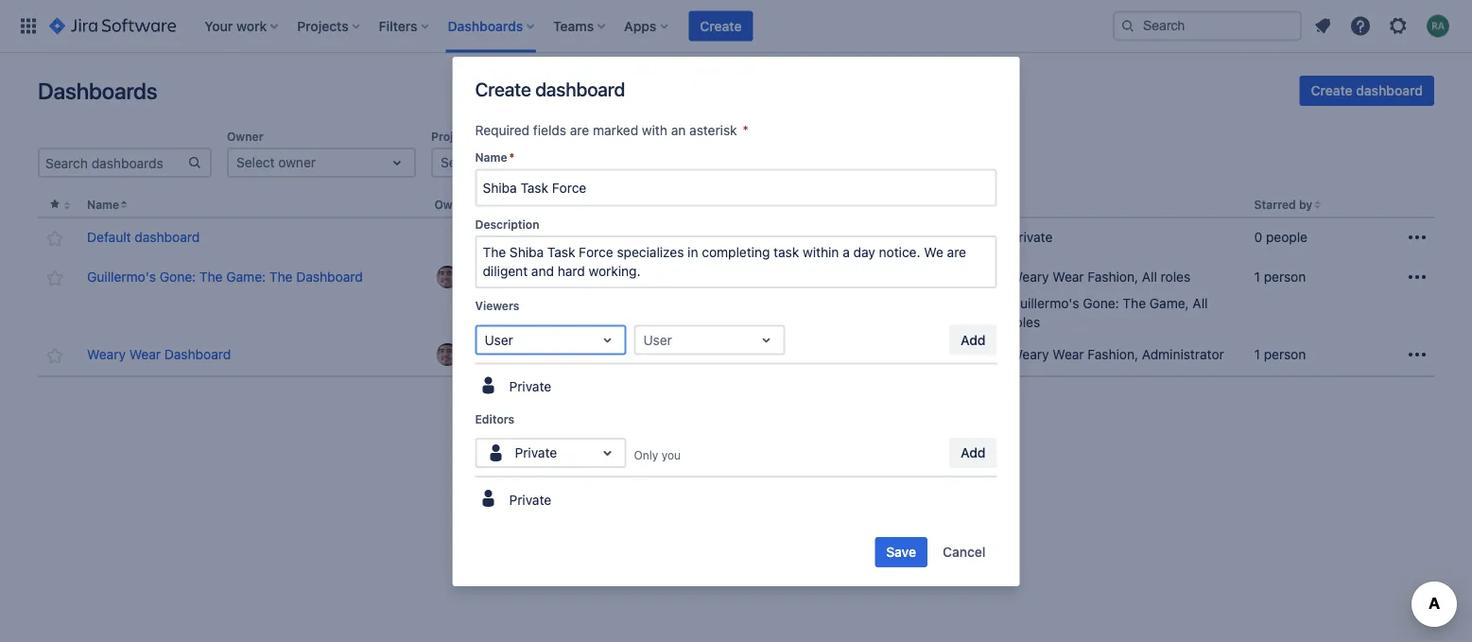 Task type: locate. For each thing, give the bounding box(es) containing it.
only
[[634, 448, 659, 462]]

0 vertical spatial editors
[[977, 198, 1016, 211]]

guillermo's up weary wear fashion, administrator
[[1011, 296, 1080, 311]]

1 vertical spatial 1 person
[[1255, 347, 1307, 362]]

roles
[[1161, 269, 1191, 285], [1011, 315, 1041, 330], [883, 347, 913, 362]]

starred
[[1255, 198, 1297, 211]]

create dashboard
[[475, 78, 625, 100], [1312, 83, 1424, 98]]

1 add from the top
[[961, 332, 986, 348]]

1 horizontal spatial gone:
[[1083, 296, 1120, 311]]

weary wear fashion, all roles down peterson
[[733, 347, 913, 362]]

dashboard
[[296, 269, 363, 285], [164, 347, 231, 362]]

wear inside "link"
[[129, 347, 161, 362]]

guillermo's for guillermo's gone: the game, all roles
[[1011, 296, 1080, 311]]

jira software image
[[49, 15, 176, 37], [49, 15, 176, 37]]

1 right administrator
[[1255, 347, 1261, 362]]

dashboard
[[536, 78, 625, 100], [1357, 83, 1424, 98], [135, 230, 200, 245]]

game:
[[226, 269, 266, 285]]

name *
[[475, 151, 515, 164]]

people
[[1267, 230, 1308, 245]]

editors
[[977, 198, 1016, 211], [475, 412, 515, 426]]

1 vertical spatial person
[[1264, 347, 1307, 362]]

viewers inside 'dashboards details' element
[[699, 198, 743, 211]]

0 vertical spatial 1
[[1255, 269, 1261, 285]]

1 1 from the top
[[1255, 269, 1261, 285]]

guillermo's inside "link"
[[87, 269, 156, 285]]

1 horizontal spatial user
[[644, 332, 672, 348]]

the inside the 'guillermo's gone: the game, all roles'
[[1123, 296, 1147, 311]]

add button
[[950, 325, 997, 355], [950, 438, 997, 468]]

2 person from the top
[[1264, 347, 1307, 362]]

weary up the 'guillermo's gone: the game, all roles' on the right
[[1011, 269, 1050, 285]]

open image
[[386, 151, 409, 174], [590, 151, 613, 174], [795, 151, 817, 174], [596, 329, 619, 351], [755, 329, 778, 351]]

0 horizontal spatial *
[[509, 151, 515, 164]]

1 add button from the top
[[950, 325, 997, 355]]

weary
[[1011, 269, 1050, 285], [87, 347, 126, 362], [733, 347, 771, 362], [1011, 347, 1050, 362]]

wear right star weary wear dashboard image
[[129, 347, 161, 362]]

1 vertical spatial weary wear fashion, all roles
[[733, 347, 913, 362]]

you
[[662, 448, 681, 462]]

1 vertical spatial owner
[[435, 198, 471, 211]]

required fields are marked with an asterisk *
[[475, 122, 749, 138]]

are
[[570, 122, 589, 138]]

0 vertical spatial gone:
[[160, 269, 196, 285]]

guillermo's gone: the game, all roles
[[1011, 296, 1208, 330]]

* down required
[[509, 151, 515, 164]]

select left owner
[[236, 155, 275, 170]]

0 vertical spatial viewers
[[699, 198, 743, 211]]

dashboard inside button
[[1357, 83, 1424, 98]]

the left game:
[[199, 269, 223, 285]]

2 horizontal spatial roles
[[1161, 269, 1191, 285]]

guillermo's gone: the game: the dashboard
[[87, 269, 363, 285]]

1 vertical spatial all
[[1193, 296, 1208, 311]]

game,
[[1150, 296, 1190, 311]]

fashion,
[[1088, 269, 1139, 285], [810, 347, 861, 362], [1088, 347, 1139, 362]]

an
[[671, 122, 686, 138]]

wear
[[1053, 269, 1085, 285], [129, 347, 161, 362], [775, 347, 807, 362], [1053, 347, 1085, 362]]

1 horizontal spatial guillermo's
[[1011, 296, 1080, 311]]

gone: down the default dashboard link
[[160, 269, 196, 285]]

default
[[87, 230, 131, 245]]

by
[[1300, 198, 1313, 211]]

0 vertical spatial all
[[1143, 269, 1158, 285]]

0 horizontal spatial owner
[[227, 130, 264, 143]]

0 vertical spatial weary wear fashion, all roles
[[1011, 269, 1191, 285]]

1 horizontal spatial dashboard
[[296, 269, 363, 285]]

select
[[236, 155, 275, 170], [441, 155, 479, 170], [645, 155, 684, 170]]

0 vertical spatial person
[[1264, 269, 1307, 285]]

1 vertical spatial gone:
[[1083, 296, 1120, 311]]

owner up select owner
[[227, 130, 264, 143]]

2 add from the top
[[961, 445, 986, 461]]

name down required
[[475, 151, 507, 164]]

1 horizontal spatial roles
[[1011, 315, 1041, 330]]

2 1 from the top
[[1255, 347, 1261, 362]]

gone: for game,
[[1083, 296, 1120, 311]]

search image
[[1121, 18, 1136, 34]]

1 horizontal spatial viewers
[[699, 198, 743, 211]]

project
[[483, 155, 526, 170]]

star weary wear dashboard image
[[44, 344, 66, 367]]

None field
[[477, 171, 996, 205]]

1 horizontal spatial select
[[441, 155, 479, 170]]

2 vertical spatial all
[[864, 347, 880, 362]]

2 user from the left
[[644, 332, 672, 348]]

1 person
[[1255, 269, 1307, 285], [1255, 347, 1307, 362]]

0 horizontal spatial guillermo's
[[87, 269, 156, 285]]

create inside create button
[[700, 18, 742, 34]]

*
[[743, 122, 749, 138], [509, 151, 515, 164]]

2 add button from the top
[[950, 438, 997, 468]]

gone: for game:
[[160, 269, 196, 285]]

0 horizontal spatial roles
[[883, 347, 913, 362]]

guillermo's down default
[[87, 269, 156, 285]]

weary wear fashion, all roles up the 'guillermo's gone: the game, all roles' on the right
[[1011, 269, 1191, 285]]

select group
[[645, 155, 723, 170]]

2 horizontal spatial all
[[1193, 296, 1208, 311]]

0 horizontal spatial weary wear fashion, all roles
[[733, 347, 913, 362]]

guillermo's for guillermo's gone: the game: the dashboard
[[87, 269, 156, 285]]

fashion, down peterson
[[810, 347, 861, 362]]

0 horizontal spatial name
[[87, 198, 119, 211]]

1 vertical spatial 1
[[1255, 347, 1261, 362]]

create inside create dashboard button
[[1312, 83, 1353, 98]]

primary element
[[11, 0, 1113, 52]]

1 vertical spatial editors
[[475, 412, 515, 426]]

1 for james peterson
[[1255, 269, 1261, 285]]

0 horizontal spatial the
[[199, 269, 223, 285]]

1 horizontal spatial owner
[[435, 198, 471, 211]]

0 vertical spatial *
[[743, 122, 749, 138]]

2 select from the left
[[441, 155, 479, 170]]

2 1 person from the top
[[1255, 347, 1307, 362]]

2 horizontal spatial the
[[1123, 296, 1147, 311]]

fashion, up the 'guillermo's gone: the game, all roles' on the right
[[1088, 269, 1139, 285]]

the
[[199, 269, 223, 285], [269, 269, 293, 285], [1123, 296, 1147, 311]]

weary wear fashion, all roles
[[1011, 269, 1191, 285], [733, 347, 913, 362]]

0 vertical spatial dashboard
[[296, 269, 363, 285]]

2 horizontal spatial dashboard
[[1357, 83, 1424, 98]]

2 horizontal spatial create
[[1312, 83, 1353, 98]]

private
[[1011, 230, 1053, 245], [509, 379, 552, 394], [515, 445, 557, 461], [509, 492, 552, 507]]

name
[[475, 151, 507, 164], [87, 198, 119, 211]]

all inside the 'guillermo's gone: the game, all roles'
[[1193, 296, 1208, 311]]

james peterson
[[733, 269, 830, 285]]

0 horizontal spatial dashboard
[[164, 347, 231, 362]]

owner
[[227, 130, 264, 143], [435, 198, 471, 211]]

gone: up weary wear fashion, administrator
[[1083, 296, 1120, 311]]

1 vertical spatial guillermo's
[[1011, 296, 1080, 311]]

user
[[485, 332, 514, 348], [644, 332, 672, 348]]

0 horizontal spatial gone:
[[160, 269, 196, 285]]

1 vertical spatial name
[[87, 198, 119, 211]]

name for name
[[87, 198, 119, 211]]

open image for project
[[590, 151, 613, 174]]

peterson
[[776, 269, 830, 285]]

1
[[1255, 269, 1261, 285], [1255, 347, 1261, 362]]

weary right star weary wear dashboard image
[[87, 347, 126, 362]]

the right game:
[[269, 269, 293, 285]]

1 vertical spatial *
[[509, 151, 515, 164]]

0 horizontal spatial viewers
[[475, 299, 520, 313]]

1 horizontal spatial create dashboard
[[1312, 83, 1424, 98]]

0 vertical spatial 1 person
[[1255, 269, 1307, 285]]

add
[[961, 332, 986, 348], [961, 445, 986, 461]]

0 vertical spatial add
[[961, 332, 986, 348]]

owner
[[278, 155, 316, 170]]

person
[[1264, 269, 1307, 285], [1264, 347, 1307, 362]]

2 horizontal spatial select
[[645, 155, 684, 170]]

1 vertical spatial viewers
[[475, 299, 520, 313]]

select down project
[[441, 155, 479, 170]]

viewers
[[699, 198, 743, 211], [475, 299, 520, 313]]

1 horizontal spatial name
[[475, 151, 507, 164]]

star default dashboard image
[[44, 227, 66, 250]]

Search dashboards text field
[[40, 149, 187, 176]]

required
[[475, 122, 530, 138]]

open image for group
[[795, 151, 817, 174]]

gone:
[[160, 269, 196, 285], [1083, 296, 1120, 311]]

None text field
[[644, 331, 647, 349]]

0 vertical spatial guillermo's
[[87, 269, 156, 285]]

create
[[700, 18, 742, 34], [475, 78, 531, 100], [1312, 83, 1353, 98]]

dashboard down guillermo's gone: the game: the dashboard "link"
[[164, 347, 231, 362]]

add button for viewers
[[950, 325, 997, 355]]

dashboard right game:
[[296, 269, 363, 285]]

name up default
[[87, 198, 119, 211]]

gone: inside "link"
[[160, 269, 196, 285]]

0 horizontal spatial select
[[236, 155, 275, 170]]

add for editors
[[961, 445, 986, 461]]

wear down james peterson at the top of page
[[775, 347, 807, 362]]

0 vertical spatial add button
[[950, 325, 997, 355]]

0 vertical spatial roles
[[1161, 269, 1191, 285]]

editors inside 'dashboards details' element
[[977, 198, 1016, 211]]

1 vertical spatial add
[[961, 445, 986, 461]]

viewers up public
[[699, 198, 743, 211]]

owner down select project
[[435, 198, 471, 211]]

0 horizontal spatial editors
[[475, 412, 515, 426]]

create button
[[689, 11, 753, 41]]

0
[[1255, 230, 1263, 245]]

0 horizontal spatial user
[[485, 332, 514, 348]]

guillermo's inside the 'guillermo's gone: the game, all roles'
[[1011, 296, 1080, 311]]

* right asterisk
[[743, 122, 749, 138]]

1 horizontal spatial editors
[[977, 198, 1016, 211]]

1 vertical spatial roles
[[1011, 315, 1041, 330]]

1 vertical spatial dashboard
[[164, 347, 231, 362]]

1 vertical spatial add button
[[950, 438, 997, 468]]

Description text field
[[475, 236, 997, 288]]

guillermo's gone: the game: the dashboard link
[[87, 268, 363, 287]]

1 person from the top
[[1264, 269, 1307, 285]]

the left game,
[[1123, 296, 1147, 311]]

0 vertical spatial owner
[[227, 130, 264, 143]]

administrator
[[1143, 347, 1225, 362]]

1 person for weary wear fashion, all roles
[[1255, 347, 1307, 362]]

fashion, down the 'guillermo's gone: the game, all roles' on the right
[[1088, 347, 1139, 362]]

3 select from the left
[[645, 155, 684, 170]]

1 horizontal spatial create
[[700, 18, 742, 34]]

asterisk
[[690, 122, 737, 138]]

name inside 'dashboards details' element
[[87, 198, 119, 211]]

gone: inside the 'guillermo's gone: the game, all roles'
[[1083, 296, 1120, 311]]

guillermo's
[[87, 269, 156, 285], [1011, 296, 1080, 311]]

viewers down description
[[475, 299, 520, 313]]

select down group
[[645, 155, 684, 170]]

1 select from the left
[[236, 155, 275, 170]]

1 1 person from the top
[[1255, 269, 1307, 285]]

0 vertical spatial name
[[475, 151, 507, 164]]

person for weary wear fashion, all roles
[[1264, 347, 1307, 362]]

open image for owner
[[386, 151, 409, 174]]

1 down 0
[[1255, 269, 1261, 285]]

all
[[1143, 269, 1158, 285], [1193, 296, 1208, 311], [864, 347, 880, 362]]



Task type: vqa. For each thing, say whether or not it's contained in the screenshot.


Task type: describe. For each thing, give the bounding box(es) containing it.
0 horizontal spatial create dashboard
[[475, 78, 625, 100]]

starred by button
[[1255, 198, 1313, 211]]

Editors text field
[[485, 444, 488, 463]]

the for dashboard
[[199, 269, 223, 285]]

private inside 'dashboards details' element
[[1011, 230, 1053, 245]]

cancel button
[[932, 537, 997, 568]]

1 person for james peterson
[[1255, 269, 1307, 285]]

1 horizontal spatial weary wear fashion, all roles
[[1011, 269, 1191, 285]]

weary down the 'guillermo's gone: the game, all roles' on the right
[[1011, 347, 1050, 362]]

dashboards details element
[[38, 193, 1435, 378]]

james
[[733, 269, 773, 285]]

cancel
[[943, 544, 986, 560]]

weary inside "link"
[[87, 347, 126, 362]]

add for viewers
[[961, 332, 986, 348]]

public
[[733, 230, 770, 245]]

create dashboard inside button
[[1312, 83, 1424, 98]]

select for select group
[[645, 155, 684, 170]]

create dashboard button
[[1300, 76, 1435, 106]]

2 vertical spatial roles
[[883, 347, 913, 362]]

add button for editors
[[950, 438, 997, 468]]

the for roles
[[1123, 296, 1147, 311]]

0 people
[[1255, 230, 1308, 245]]

1 horizontal spatial dashboard
[[536, 78, 625, 100]]

with
[[642, 122, 668, 138]]

1 horizontal spatial all
[[1143, 269, 1158, 285]]

group
[[687, 155, 723, 170]]

weary wear fashion, administrator
[[1011, 347, 1225, 362]]

name for name *
[[475, 151, 507, 164]]

name button
[[87, 198, 119, 211]]

1 horizontal spatial *
[[743, 122, 749, 138]]

1 user from the left
[[485, 332, 514, 348]]

1 for weary wear fashion, all roles
[[1255, 347, 1261, 362]]

starred by
[[1255, 198, 1313, 211]]

0 horizontal spatial create
[[475, 78, 531, 100]]

person for james peterson
[[1264, 269, 1307, 285]]

star guillermo's gone: the game: the dashboard image
[[44, 267, 66, 290]]

select owner
[[236, 155, 316, 170]]

select for select project
[[441, 155, 479, 170]]

default dashboard
[[87, 230, 200, 245]]

group
[[636, 130, 670, 143]]

weary down james at top
[[733, 347, 771, 362]]

Search field
[[1113, 11, 1303, 41]]

save
[[887, 544, 917, 560]]

fields
[[533, 122, 567, 138]]

project
[[431, 130, 471, 143]]

select project
[[441, 155, 526, 170]]

default dashboard link
[[87, 228, 200, 247]]

wear down the 'guillermo's gone: the game, all roles' on the right
[[1053, 347, 1085, 362]]

dashboards
[[38, 78, 157, 104]]

only you
[[634, 448, 681, 462]]

0 horizontal spatial dashboard
[[135, 230, 200, 245]]

open image
[[596, 442, 619, 464]]

owner button
[[435, 198, 471, 211]]

weary wear dashboard
[[87, 347, 231, 362]]

create banner
[[0, 0, 1473, 53]]

select for select owner
[[236, 155, 275, 170]]

description
[[475, 218, 540, 231]]

save button
[[875, 537, 928, 568]]

marked
[[593, 122, 639, 138]]

0 horizontal spatial all
[[864, 347, 880, 362]]

weary wear dashboard link
[[87, 345, 231, 364]]

roles inside the 'guillermo's gone: the game, all roles'
[[1011, 315, 1041, 330]]

wear up the 'guillermo's gone: the game, all roles' on the right
[[1053, 269, 1085, 285]]

owner inside 'dashboards details' element
[[435, 198, 471, 211]]

1 horizontal spatial the
[[269, 269, 293, 285]]



